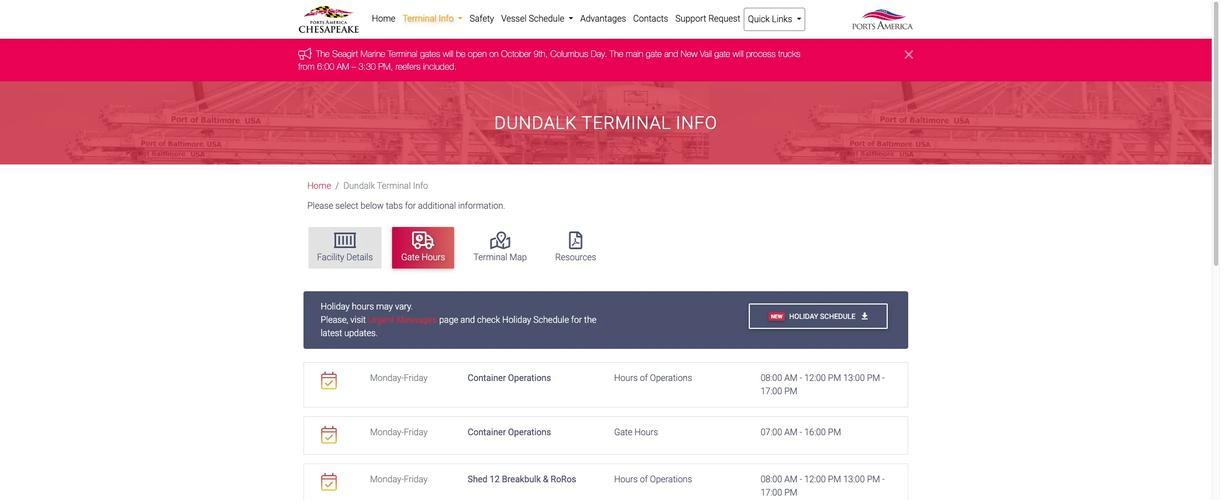 Task type: describe. For each thing, give the bounding box(es) containing it.
resources
[[555, 252, 596, 262]]

support request link
[[672, 8, 744, 30]]

tab list containing facility details
[[303, 222, 913, 274]]

support
[[675, 13, 706, 24]]

2 will from the left
[[733, 49, 744, 59]]

schedule inside page and check holiday schedule for the latest updates.
[[533, 315, 569, 325]]

may
[[376, 301, 393, 312]]

bullhorn image
[[299, 48, 316, 60]]

arrow alt to bottom image
[[862, 312, 868, 320]]

advantages link
[[577, 8, 630, 30]]

2 monday- from the top
[[370, 427, 404, 438]]

am right the 07:00
[[784, 427, 798, 438]]

1 will from the left
[[443, 49, 454, 59]]

container operations for hours of operations
[[468, 373, 551, 383]]

am down 07:00 am - 16:00 pm
[[784, 474, 798, 485]]

17:00 for shed 12 breakbulk & roros
[[761, 488, 782, 498]]

terminal inside terminal info link
[[403, 13, 436, 24]]

holiday hours may vary. please, visit urgent messages
[[321, 301, 437, 325]]

below
[[361, 201, 384, 211]]

3 monday-friday from the top
[[370, 474, 428, 485]]

facility details link
[[308, 227, 382, 268]]

breakbulk
[[502, 474, 541, 485]]

07:00
[[761, 427, 782, 438]]

holiday for holiday hours may vary. please, visit urgent messages
[[321, 301, 350, 312]]

vessel
[[501, 13, 527, 24]]

for inside page and check holiday schedule for the latest updates.
[[571, 315, 582, 325]]

quick
[[748, 14, 770, 24]]

safety link
[[466, 8, 498, 30]]

0 vertical spatial home link
[[368, 8, 399, 30]]

0 horizontal spatial dundalk
[[343, 181, 375, 191]]

1 horizontal spatial new
[[771, 313, 783, 319]]

–
[[352, 61, 356, 71]]

hours of operations for shed 12 breakbulk & roros
[[614, 474, 692, 485]]

gate hours inside tab list
[[401, 252, 445, 262]]

1 monday- from the top
[[370, 373, 404, 383]]

of for container operations
[[640, 373, 648, 383]]

roros
[[551, 474, 576, 485]]

the seagirt marine terminal gates will be open on october 9th, columbus day. the main gate and new vail gate will process trucks from 6:00 am – 3:30 pm, reefers included. link
[[299, 49, 801, 71]]

13:00 for container operations
[[843, 373, 865, 383]]

vessel schedule
[[501, 13, 566, 24]]

1 horizontal spatial gate
[[614, 427, 632, 438]]

map
[[510, 252, 527, 262]]

1 vertical spatial dundalk terminal info
[[343, 181, 428, 191]]

vail
[[700, 49, 712, 59]]

hours of operations for container operations
[[614, 373, 692, 383]]

information.
[[458, 201, 505, 211]]

reefers
[[396, 61, 421, 71]]

info inside terminal info link
[[439, 13, 454, 24]]

urgent messages link
[[368, 315, 437, 325]]

9th,
[[534, 49, 548, 59]]

am up 07:00 am - 16:00 pm
[[784, 373, 798, 383]]

gate hours link
[[392, 227, 454, 268]]

day.
[[591, 49, 607, 59]]

2 gate from the left
[[715, 49, 731, 59]]

advantages
[[580, 13, 626, 24]]

0 vertical spatial dundalk
[[494, 112, 577, 133]]

from
[[299, 61, 315, 71]]

updates.
[[344, 328, 378, 339]]

terminal inside terminal map link
[[474, 252, 507, 262]]

vessel schedule link
[[498, 8, 577, 30]]

2 friday from the top
[[404, 427, 428, 438]]

please,
[[321, 315, 348, 325]]

gate inside tab list
[[401, 252, 419, 262]]

marine
[[361, 49, 386, 59]]

1 gate from the left
[[646, 49, 662, 59]]

shed 12 breakbulk & roros
[[468, 474, 576, 485]]

check
[[477, 315, 500, 325]]

select
[[335, 201, 358, 211]]

quick links link
[[744, 8, 805, 31]]

links
[[772, 14, 792, 24]]

please
[[307, 201, 333, 211]]

hours
[[352, 301, 374, 312]]

visit
[[350, 315, 366, 325]]

and inside page and check holiday schedule for the latest updates.
[[460, 315, 475, 325]]

trucks
[[778, 49, 801, 59]]

1 friday from the top
[[404, 373, 428, 383]]

quick links
[[748, 14, 794, 24]]

the
[[584, 315, 596, 325]]

&
[[543, 474, 548, 485]]

16:00
[[804, 427, 826, 438]]

the seagirt marine terminal gates will be open on october 9th, columbus day. the main gate and new vail gate will process trucks from 6:00 am – 3:30 pm, reefers included.
[[299, 49, 801, 71]]

be
[[456, 49, 466, 59]]

3:30
[[359, 61, 376, 71]]

shed
[[468, 474, 488, 485]]

08:00 for container operations
[[761, 373, 782, 383]]

17:00 for container operations
[[761, 386, 782, 397]]



Task type: locate. For each thing, give the bounding box(es) containing it.
2 hours of operations from the top
[[614, 474, 692, 485]]

12:00 for shed 12 breakbulk & roros
[[804, 474, 826, 485]]

home link
[[368, 8, 399, 30], [307, 181, 331, 191]]

new inside the seagirt marine terminal gates will be open on october 9th, columbus day. the main gate and new vail gate will process trucks from 6:00 am – 3:30 pm, reefers included.
[[681, 49, 698, 59]]

0 vertical spatial 13:00
[[843, 373, 865, 383]]

2 container operations from the top
[[468, 427, 551, 438]]

0 horizontal spatial home link
[[307, 181, 331, 191]]

12
[[490, 474, 500, 485]]

vary.
[[395, 301, 413, 312]]

08:00 am - 12:00 pm 13:00 pm - 17:00 pm for container operations
[[761, 373, 885, 397]]

container operations for gate hours
[[468, 427, 551, 438]]

the
[[316, 49, 330, 59], [610, 49, 624, 59]]

2 of from the top
[[640, 474, 648, 485]]

1 vertical spatial monday-friday
[[370, 427, 428, 438]]

home link up marine
[[368, 8, 399, 30]]

main
[[626, 49, 644, 59]]

12:00 for container operations
[[804, 373, 826, 383]]

0 vertical spatial for
[[405, 201, 416, 211]]

0 vertical spatial monday-
[[370, 373, 404, 383]]

12:00 down 16:00
[[804, 474, 826, 485]]

and
[[665, 49, 678, 59], [460, 315, 475, 325]]

2 12:00 from the top
[[804, 474, 826, 485]]

gate right the main
[[646, 49, 662, 59]]

2 vertical spatial info
[[413, 181, 428, 191]]

the seagirt marine terminal gates will be open on october 9th, columbus day. the main gate and new vail gate will process trucks from 6:00 am – 3:30 pm, reefers included. alert
[[0, 39, 1212, 82]]

on
[[490, 49, 499, 59]]

1 horizontal spatial home link
[[368, 8, 399, 30]]

08:00 am - 12:00 pm 13:00 pm - 17:00 pm for shed 12 breakbulk & roros
[[761, 474, 885, 498]]

gate
[[401, 252, 419, 262], [614, 427, 632, 438]]

2 the from the left
[[610, 49, 624, 59]]

2 08:00 from the top
[[761, 474, 782, 485]]

0 horizontal spatial info
[[413, 181, 428, 191]]

1 horizontal spatial home
[[372, 13, 395, 24]]

am left the –
[[337, 61, 349, 71]]

columbus
[[551, 49, 589, 59]]

home up the please
[[307, 181, 331, 191]]

0 horizontal spatial holiday
[[321, 301, 350, 312]]

1 08:00 am - 12:00 pm 13:00 pm - 17:00 pm from the top
[[761, 373, 885, 397]]

the up '6:00'
[[316, 49, 330, 59]]

tab list
[[303, 222, 913, 274]]

info
[[439, 13, 454, 24], [676, 112, 717, 133], [413, 181, 428, 191]]

close image
[[905, 48, 913, 61]]

1 horizontal spatial dundalk
[[494, 112, 577, 133]]

will
[[443, 49, 454, 59], [733, 49, 744, 59]]

container
[[468, 373, 506, 383], [468, 427, 506, 438]]

terminal map
[[474, 252, 527, 262]]

1 12:00 from the top
[[804, 373, 826, 383]]

0 horizontal spatial home
[[307, 181, 331, 191]]

operations
[[508, 373, 551, 383], [650, 373, 692, 383], [508, 427, 551, 438], [650, 474, 692, 485]]

1 vertical spatial dundalk
[[343, 181, 375, 191]]

of
[[640, 373, 648, 383], [640, 474, 648, 485]]

13:00 for shed 12 breakbulk & roros
[[843, 474, 865, 485]]

2 container from the top
[[468, 427, 506, 438]]

resources link
[[546, 227, 605, 268]]

1 container from the top
[[468, 373, 506, 383]]

page
[[439, 315, 458, 325]]

facility details
[[317, 252, 373, 262]]

3 friday from the top
[[404, 474, 428, 485]]

holiday inside page and check holiday schedule for the latest updates.
[[502, 315, 531, 325]]

1 the from the left
[[316, 49, 330, 59]]

schedule for holiday
[[820, 312, 856, 320]]

latest
[[321, 328, 342, 339]]

request
[[708, 13, 740, 24]]

2 vertical spatial friday
[[404, 474, 428, 485]]

holiday for holiday schedule
[[789, 312, 818, 320]]

2 vertical spatial monday-
[[370, 474, 404, 485]]

dundalk
[[494, 112, 577, 133], [343, 181, 375, 191]]

1 horizontal spatial the
[[610, 49, 624, 59]]

07:00 am - 16:00 pm
[[761, 427, 841, 438]]

08:00 up the 07:00
[[761, 373, 782, 383]]

included.
[[423, 61, 457, 71]]

1 vertical spatial and
[[460, 315, 475, 325]]

1 vertical spatial container
[[468, 427, 506, 438]]

1 vertical spatial for
[[571, 315, 582, 325]]

1 vertical spatial 08:00 am - 12:00 pm 13:00 pm - 17:00 pm
[[761, 474, 885, 498]]

1 horizontal spatial gate
[[715, 49, 731, 59]]

and inside the seagirt marine terminal gates will be open on october 9th, columbus day. the main gate and new vail gate will process trucks from 6:00 am – 3:30 pm, reefers included.
[[665, 49, 678, 59]]

terminal inside the seagirt marine terminal gates will be open on october 9th, columbus day. the main gate and new vail gate will process trucks from 6:00 am – 3:30 pm, reefers included.
[[388, 49, 418, 59]]

1 vertical spatial monday-
[[370, 427, 404, 438]]

0 vertical spatial container
[[468, 373, 506, 383]]

1 vertical spatial info
[[676, 112, 717, 133]]

urgent
[[368, 315, 394, 325]]

1 vertical spatial home
[[307, 181, 331, 191]]

gate hours inside tab panel
[[614, 427, 658, 438]]

home link up the please
[[307, 181, 331, 191]]

0 vertical spatial info
[[439, 13, 454, 24]]

tab panel
[[303, 292, 908, 500]]

open
[[468, 49, 487, 59]]

0 horizontal spatial gate
[[646, 49, 662, 59]]

will left be
[[443, 49, 454, 59]]

will left process
[[733, 49, 744, 59]]

for right tabs on the left top
[[405, 201, 416, 211]]

page and check holiday schedule for the latest updates.
[[321, 315, 596, 339]]

08:00 am - 12:00 pm 13:00 pm - 17:00 pm
[[761, 373, 885, 397], [761, 474, 885, 498]]

gate hours
[[401, 252, 445, 262], [614, 427, 658, 438]]

0 vertical spatial friday
[[404, 373, 428, 383]]

safety
[[470, 13, 494, 24]]

and left the vail
[[665, 49, 678, 59]]

0 horizontal spatial will
[[443, 49, 454, 59]]

0 vertical spatial container operations
[[468, 373, 551, 383]]

facility
[[317, 252, 344, 262]]

new left the vail
[[681, 49, 698, 59]]

1 13:00 from the top
[[843, 373, 865, 383]]

1 vertical spatial gate
[[614, 427, 632, 438]]

home
[[372, 13, 395, 24], [307, 181, 331, 191]]

1 container operations from the top
[[468, 373, 551, 383]]

1 horizontal spatial gate hours
[[614, 427, 658, 438]]

terminal map link
[[465, 227, 536, 268]]

1 vertical spatial gate hours
[[614, 427, 658, 438]]

0 vertical spatial and
[[665, 49, 678, 59]]

0 vertical spatial 08:00 am - 12:00 pm 13:00 pm - 17:00 pm
[[761, 373, 885, 397]]

contacts
[[633, 13, 668, 24]]

0 vertical spatial new
[[681, 49, 698, 59]]

terminal info link
[[399, 8, 466, 30]]

terminal info
[[403, 13, 456, 24]]

for left the
[[571, 315, 582, 325]]

am
[[337, 61, 349, 71], [784, 373, 798, 383], [784, 427, 798, 438], [784, 474, 798, 485]]

holiday schedule
[[789, 312, 857, 320]]

08:00 down the 07:00
[[761, 474, 782, 485]]

1 horizontal spatial for
[[571, 315, 582, 325]]

1 horizontal spatial info
[[439, 13, 454, 24]]

08:00
[[761, 373, 782, 383], [761, 474, 782, 485]]

hours of operations
[[614, 373, 692, 383], [614, 474, 692, 485]]

08:00 am - 12:00 pm 13:00 pm - 17:00 pm up 16:00
[[761, 373, 885, 397]]

0 vertical spatial home
[[372, 13, 395, 24]]

0 vertical spatial hours of operations
[[614, 373, 692, 383]]

support request
[[675, 13, 740, 24]]

1 vertical spatial 08:00
[[761, 474, 782, 485]]

2 monday-friday from the top
[[370, 427, 428, 438]]

2 13:00 from the top
[[843, 474, 865, 485]]

2 17:00 from the top
[[761, 488, 782, 498]]

contacts link
[[630, 8, 672, 30]]

3 monday- from the top
[[370, 474, 404, 485]]

gate
[[646, 49, 662, 59], [715, 49, 731, 59]]

1 vertical spatial 12:00
[[804, 474, 826, 485]]

monday-
[[370, 373, 404, 383], [370, 427, 404, 438], [370, 474, 404, 485]]

1 17:00 from the top
[[761, 386, 782, 397]]

pm,
[[378, 61, 393, 71]]

08:00 for shed 12 breakbulk & roros
[[761, 474, 782, 485]]

schedule right 'vessel'
[[529, 13, 564, 24]]

0 horizontal spatial dundalk terminal info
[[343, 181, 428, 191]]

0 horizontal spatial and
[[460, 315, 475, 325]]

0 vertical spatial gate
[[401, 252, 419, 262]]

0 horizontal spatial the
[[316, 49, 330, 59]]

17:00
[[761, 386, 782, 397], [761, 488, 782, 498]]

for
[[405, 201, 416, 211], [571, 315, 582, 325]]

hours inside tab list
[[422, 252, 445, 262]]

details
[[346, 252, 373, 262]]

am inside the seagirt marine terminal gates will be open on october 9th, columbus day. the main gate and new vail gate will process trucks from 6:00 am – 3:30 pm, reefers included.
[[337, 61, 349, 71]]

0 vertical spatial 17:00
[[761, 386, 782, 397]]

terminal
[[403, 13, 436, 24], [388, 49, 418, 59], [582, 112, 671, 133], [377, 181, 411, 191], [474, 252, 507, 262]]

0 vertical spatial 08:00
[[761, 373, 782, 383]]

1 horizontal spatial will
[[733, 49, 744, 59]]

1 horizontal spatial holiday
[[502, 315, 531, 325]]

gate right the vail
[[715, 49, 731, 59]]

friday
[[404, 373, 428, 383], [404, 427, 428, 438], [404, 474, 428, 485]]

and right page
[[460, 315, 475, 325]]

dundalk terminal info
[[494, 112, 717, 133], [343, 181, 428, 191]]

holiday
[[321, 301, 350, 312], [789, 312, 818, 320], [502, 315, 531, 325]]

2 08:00 am - 12:00 pm 13:00 pm - 17:00 pm from the top
[[761, 474, 885, 498]]

1 vertical spatial 13:00
[[843, 474, 865, 485]]

0 vertical spatial gate hours
[[401, 252, 445, 262]]

0 horizontal spatial gate
[[401, 252, 419, 262]]

0 vertical spatial 12:00
[[804, 373, 826, 383]]

1 vertical spatial home link
[[307, 181, 331, 191]]

0 horizontal spatial for
[[405, 201, 416, 211]]

the right day.
[[610, 49, 624, 59]]

messages
[[396, 315, 437, 325]]

new
[[681, 49, 698, 59], [771, 313, 783, 319]]

container for hours
[[468, 373, 506, 383]]

home up marine
[[372, 13, 395, 24]]

2 vertical spatial monday-friday
[[370, 474, 428, 485]]

08:00 am - 12:00 pm 13:00 pm - 17:00 pm down 16:00
[[761, 474, 885, 498]]

0 horizontal spatial gate hours
[[401, 252, 445, 262]]

october
[[501, 49, 531, 59]]

1 vertical spatial container operations
[[468, 427, 551, 438]]

container for gate
[[468, 427, 506, 438]]

holiday inside holiday hours may vary. please, visit urgent messages
[[321, 301, 350, 312]]

tabs
[[386, 201, 403, 211]]

12:00 up 16:00
[[804, 373, 826, 383]]

1 vertical spatial new
[[771, 313, 783, 319]]

1 vertical spatial of
[[640, 474, 648, 485]]

schedule left the
[[533, 315, 569, 325]]

1 horizontal spatial and
[[665, 49, 678, 59]]

of for shed 12 breakbulk & roros
[[640, 474, 648, 485]]

new left holiday schedule
[[771, 313, 783, 319]]

0 horizontal spatial new
[[681, 49, 698, 59]]

schedule left arrow alt to bottom image
[[820, 312, 856, 320]]

1 vertical spatial friday
[[404, 427, 428, 438]]

0 vertical spatial dundalk terminal info
[[494, 112, 717, 133]]

1 of from the top
[[640, 373, 648, 383]]

container operations
[[468, 373, 551, 383], [468, 427, 551, 438]]

seagirt
[[332, 49, 358, 59]]

0 vertical spatial of
[[640, 373, 648, 383]]

process
[[746, 49, 776, 59]]

-
[[800, 373, 802, 383], [882, 373, 885, 383], [800, 427, 802, 438], [800, 474, 802, 485], [882, 474, 885, 485]]

1 vertical spatial hours of operations
[[614, 474, 692, 485]]

2 horizontal spatial info
[[676, 112, 717, 133]]

1 vertical spatial 17:00
[[761, 488, 782, 498]]

6:00
[[317, 61, 335, 71]]

please select below tabs for additional information.
[[307, 201, 505, 211]]

1 08:00 from the top
[[761, 373, 782, 383]]

1 horizontal spatial dundalk terminal info
[[494, 112, 717, 133]]

1 hours of operations from the top
[[614, 373, 692, 383]]

gates
[[420, 49, 441, 59]]

schedule for vessel
[[529, 13, 564, 24]]

2 horizontal spatial holiday
[[789, 312, 818, 320]]

0 vertical spatial monday-friday
[[370, 373, 428, 383]]

additional
[[418, 201, 456, 211]]

tab panel containing holiday hours may vary.
[[303, 292, 908, 500]]

hours
[[422, 252, 445, 262], [614, 373, 638, 383], [635, 427, 658, 438], [614, 474, 638, 485]]

1 monday-friday from the top
[[370, 373, 428, 383]]



Task type: vqa. For each thing, say whether or not it's contained in the screenshot.
ictf terminal image to the left
no



